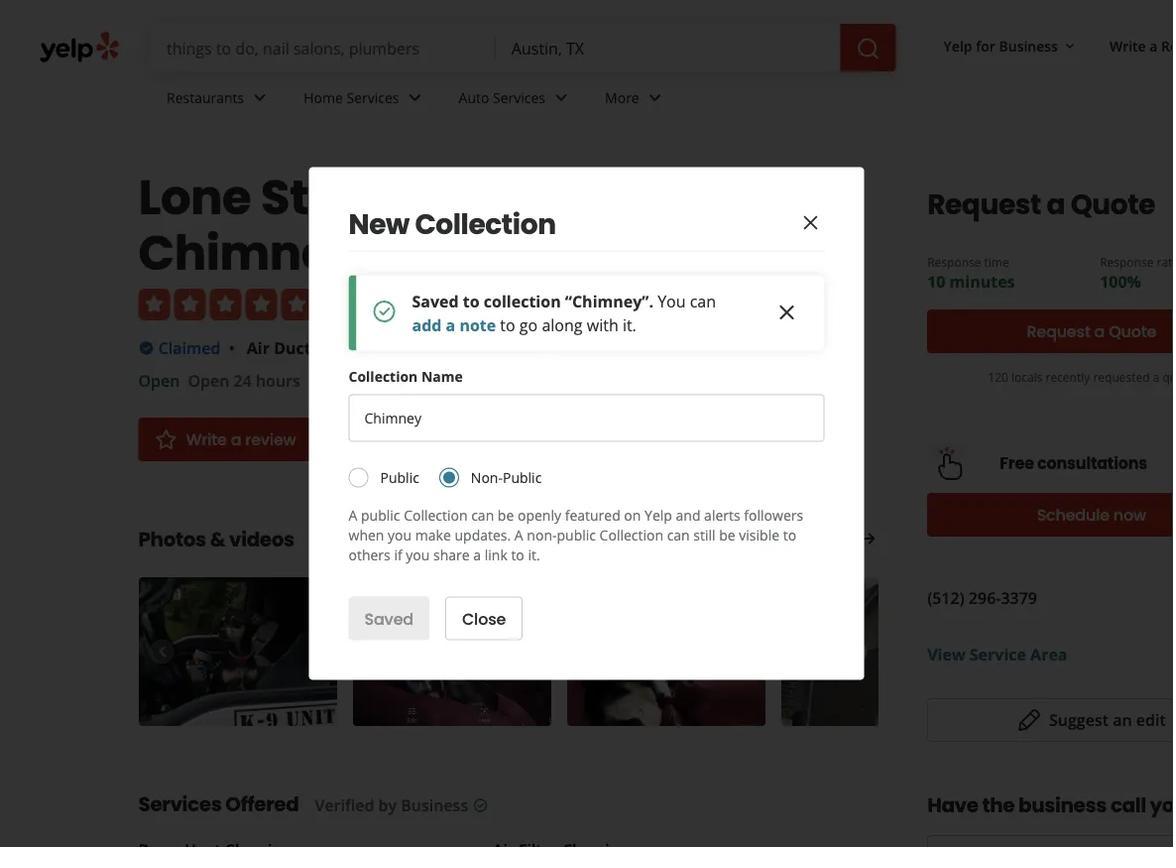 Task type: describe. For each thing, give the bounding box(es) containing it.
24
[[234, 370, 252, 391]]

0 vertical spatial be
[[498, 506, 514, 525]]

4.8
[[325, 294, 347, 315]]

photos
[[792, 528, 847, 549]]

4.8 star rating image
[[138, 289, 313, 320]]

write a review link
[[138, 418, 312, 461]]

air inside lone star air duct and chimney
[[370, 164, 439, 231]]

edit
[[1137, 709, 1166, 731]]

response rate 100%
[[1100, 253, 1173, 292]]

time
[[985, 253, 1010, 270]]

area
[[1031, 644, 1068, 665]]

an
[[1113, 709, 1132, 731]]

photos & videos
[[138, 526, 294, 554]]

suggest
[[1049, 709, 1109, 731]]

free
[[1000, 452, 1034, 475]]

home services link
[[288, 71, 443, 129]]

lone
[[138, 164, 251, 231]]

hours inside see hours link
[[343, 373, 377, 389]]

when
[[349, 526, 384, 545]]

featured
[[565, 506, 621, 525]]

collection up collection
[[415, 205, 556, 244]]

it. inside the a public collection can be openly featured on yelp and alerts followers when you make updates. a non-public collection can still be visible to others if you share a link to it.
[[528, 546, 540, 564]]

photos & videos element
[[107, 493, 980, 730]]

link
[[485, 546, 508, 564]]

24 chevron down v2 image for more
[[643, 86, 667, 110]]

auto services link
[[443, 71, 589, 129]]

on
[[624, 506, 641, 525]]

previous image
[[151, 640, 172, 664]]

requested
[[1094, 369, 1150, 385]]

(220
[[351, 294, 384, 315]]

photo of lone star air duct and chimney - greater austin, tx, us. the abused girl on 800 count pillows image
[[353, 577, 551, 726]]

quote inside button
[[1109, 320, 1157, 343]]

1 vertical spatial duct
[[274, 337, 311, 359]]

add photo link
[[320, 418, 468, 461]]

recently
[[1046, 369, 1090, 385]]

search image
[[857, 37, 880, 61]]

non-
[[471, 468, 503, 487]]

response for 100%
[[1100, 253, 1154, 270]]

services for home services
[[347, 88, 399, 107]]

24 chevron down v2 image for home services
[[403, 86, 427, 110]]

sweeps
[[466, 337, 525, 359]]

all
[[747, 528, 766, 549]]

1 vertical spatial can
[[471, 506, 494, 525]]

auto services
[[459, 88, 546, 107]]

4.8 (220 reviews)
[[325, 294, 452, 315]]

see hours link
[[312, 370, 385, 394]]

2 vertical spatial can
[[667, 526, 690, 545]]

write for write a review
[[186, 428, 227, 450]]

0 vertical spatial request a quote
[[928, 185, 1156, 224]]

follow
[[766, 428, 814, 450]]

duct inside lone star air duct and chimney
[[448, 164, 562, 231]]

non-public
[[471, 468, 542, 487]]

write a re link
[[1102, 28, 1173, 63]]

restaurants link
[[151, 71, 288, 129]]

0 horizontal spatial hours
[[256, 370, 300, 391]]

new collection
[[349, 205, 556, 244]]

saved to collection "chimney". you can add a note to go along with it.
[[412, 290, 716, 335]]

with
[[587, 314, 619, 335]]

make
[[415, 526, 451, 545]]

star
[[261, 164, 361, 231]]

1 horizontal spatial a
[[515, 526, 523, 545]]

business
[[1019, 792, 1107, 819]]

1 open from the left
[[138, 370, 180, 391]]

see for see hours
[[320, 373, 340, 389]]

visible
[[739, 526, 780, 545]]

2 open from the left
[[188, 370, 230, 391]]

16 claim filled v2 image
[[138, 340, 154, 356]]

close
[[462, 608, 506, 630]]

yelp inside button
[[944, 36, 973, 55]]

more link
[[589, 71, 683, 129]]

collection
[[484, 290, 561, 311]]

if
[[394, 546, 402, 564]]

share button
[[476, 418, 587, 461]]

1 horizontal spatial chimney
[[392, 337, 462, 359]]

non-
[[527, 526, 557, 545]]

photos
[[138, 526, 206, 554]]

16 checkmark badged v2 image
[[473, 798, 488, 813]]

1 public from the left
[[380, 468, 419, 487]]

see hours
[[320, 373, 377, 389]]

(220 reviews) link
[[351, 294, 452, 315]]

success alert
[[349, 275, 825, 351]]

service
[[970, 644, 1027, 665]]

view
[[928, 644, 966, 665]]

see for see all 47 photos
[[715, 528, 743, 549]]

close button
[[445, 597, 523, 640]]

view service area link
[[928, 644, 1068, 665]]

photo of lone star air duct and chimney - greater austin, tx, us. security image
[[138, 577, 337, 726]]

0 horizontal spatial public
[[361, 506, 400, 525]]

photo of lone star air duct and chimney - greater austin, tx, us. abused girl on 800 count sheets image
[[567, 577, 765, 726]]

yo
[[1150, 792, 1173, 819]]

1 vertical spatial saved
[[643, 428, 692, 450]]

photo
[[404, 428, 451, 450]]

suggest an edit
[[1049, 709, 1166, 731]]

minutes
[[950, 271, 1015, 292]]

review
[[245, 428, 296, 450]]

follow button
[[717, 418, 831, 461]]

and inside lone star air duct and chimney
[[571, 164, 667, 231]]

view service area
[[928, 644, 1068, 665]]

296-
[[969, 587, 1001, 609]]

request a quote inside button
[[1027, 320, 1157, 343]]

saved button inside new collection dialog
[[349, 597, 429, 640]]

0 vertical spatial request
[[928, 185, 1042, 224]]

24 arrow right v2 image
[[855, 527, 879, 551]]

120
[[988, 369, 1009, 385]]

rate
[[1157, 253, 1173, 270]]

collection down on
[[600, 526, 664, 545]]

the
[[982, 792, 1015, 819]]

to down followers
[[783, 526, 797, 545]]

a inside saved to collection "chimney". you can add a note to go along with it.
[[446, 314, 456, 335]]

47
[[770, 528, 788, 549]]

yelp for business button
[[936, 28, 1086, 64]]

close image
[[799, 211, 823, 235]]

chimney sweeps link
[[392, 337, 525, 359]]

see all 47 photos
[[715, 528, 847, 549]]

add
[[412, 314, 442, 335]]

Collection Name text field
[[349, 394, 825, 442]]

now
[[1114, 504, 1147, 526]]



Task type: vqa. For each thing, say whether or not it's contained in the screenshot.
middle Appliance
no



Task type: locate. For each thing, give the bounding box(es) containing it.
0 horizontal spatial air
[[247, 337, 270, 359]]

open open 24 hours
[[138, 370, 300, 391]]

0 horizontal spatial business
[[401, 795, 468, 816]]

see down the air duct cleaning link
[[320, 373, 340, 389]]

can up updates.
[[471, 506, 494, 525]]

response for 10
[[928, 253, 981, 270]]

1 horizontal spatial be
[[719, 526, 736, 545]]

0 vertical spatial saved button
[[594, 418, 709, 461]]

24 chevron down v2 image
[[248, 86, 272, 110], [403, 86, 427, 110], [643, 86, 667, 110]]

followers
[[744, 506, 804, 525]]

0 horizontal spatial services
[[138, 791, 222, 818]]

offered
[[225, 791, 299, 818]]

add a note link
[[412, 314, 496, 335]]

1 vertical spatial be
[[719, 526, 736, 545]]

claimed
[[158, 337, 221, 359]]

a up when
[[349, 506, 357, 525]]

100%
[[1100, 271, 1142, 292]]

reviews)
[[388, 294, 452, 315]]

name
[[422, 367, 463, 386]]

1 vertical spatial it.
[[528, 546, 540, 564]]

home services
[[304, 88, 399, 107]]

&
[[210, 526, 225, 554]]

yelp inside the a public collection can be openly featured on yelp and alerts followers when you make updates. a non-public collection can still be visible to others if you share a link to it.
[[645, 506, 672, 525]]

a
[[1150, 36, 1158, 55], [1047, 185, 1065, 224], [446, 314, 456, 335], [1095, 320, 1105, 343], [1153, 369, 1160, 385], [231, 428, 241, 450], [473, 546, 481, 564]]

go
[[520, 314, 538, 335]]

public down "add photo" link
[[380, 468, 419, 487]]

,
[[384, 337, 388, 359]]

duct left cleaning
[[274, 337, 311, 359]]

quote up response rate 100%
[[1071, 185, 1156, 224]]

chimney inside lone star air duct and chimney
[[138, 219, 360, 286]]

1 24 chevron down v2 image from the left
[[248, 86, 272, 110]]

1 vertical spatial you
[[406, 546, 430, 564]]

to
[[463, 290, 480, 311], [500, 314, 515, 335], [783, 526, 797, 545], [511, 546, 525, 564]]

lone star air duct and chimney
[[138, 164, 667, 286]]

1 horizontal spatial services
[[347, 88, 399, 107]]

2 public from the left
[[503, 468, 542, 487]]

business left '16 checkmark badged v2' image
[[401, 795, 468, 816]]

1 vertical spatial see
[[715, 528, 743, 549]]

you up if
[[388, 526, 412, 545]]

0 vertical spatial see
[[320, 373, 340, 389]]

1 vertical spatial quote
[[1109, 320, 1157, 343]]

schedule now button
[[928, 493, 1173, 537]]

24 chevron down v2 image left "auto"
[[403, 86, 427, 110]]

2 vertical spatial saved
[[365, 608, 414, 630]]

a inside the a public collection can be openly featured on yelp and alerts followers when you make updates. a non-public collection can still be visible to others if you share a link to it.
[[473, 546, 481, 564]]

0 vertical spatial and
[[571, 164, 667, 231]]

can
[[690, 290, 716, 311], [471, 506, 494, 525], [667, 526, 690, 545]]

write right 24 star v2 image
[[186, 428, 227, 450]]

0 vertical spatial business
[[999, 36, 1058, 55]]

and
[[571, 164, 667, 231], [676, 506, 701, 525]]

close image
[[775, 301, 799, 324]]

next image
[[844, 640, 866, 664]]

yelp
[[944, 36, 973, 55], [645, 506, 672, 525]]

1 vertical spatial air
[[247, 337, 270, 359]]

24 pencil v2 image
[[1018, 708, 1041, 732]]

saved down if
[[365, 608, 414, 630]]

1 horizontal spatial 24 chevron down v2 image
[[403, 86, 427, 110]]

yelp right on
[[645, 506, 672, 525]]

hours down cleaning
[[343, 373, 377, 389]]

business inside button
[[999, 36, 1058, 55]]

24 share v2 image
[[492, 428, 516, 451]]

0 vertical spatial chimney
[[138, 219, 360, 286]]

24 chevron down v2 image
[[550, 86, 573, 110]]

add
[[369, 428, 401, 450]]

0 horizontal spatial duct
[[274, 337, 311, 359]]

0 horizontal spatial and
[[571, 164, 667, 231]]

saved
[[412, 290, 459, 311], [643, 428, 692, 450], [365, 608, 414, 630]]

0 vertical spatial duct
[[448, 164, 562, 231]]

and up still
[[676, 506, 701, 525]]

24 chevron down v2 image right restaurants
[[248, 86, 272, 110]]

1 horizontal spatial open
[[188, 370, 230, 391]]

1 vertical spatial write
[[186, 428, 227, 450]]

to up "note"
[[463, 290, 480, 311]]

response up 10
[[928, 253, 981, 270]]

to right link
[[511, 546, 525, 564]]

24 checkmark badged v2 image
[[372, 300, 396, 323]]

user actions element
[[928, 28, 1173, 67]]

1 horizontal spatial business
[[999, 36, 1058, 55]]

1 horizontal spatial see
[[715, 528, 743, 549]]

air
[[370, 164, 439, 231], [247, 337, 270, 359]]

public down the share button on the left
[[503, 468, 542, 487]]

1 horizontal spatial and
[[676, 506, 701, 525]]

share
[[434, 546, 470, 564]]

2 response from the left
[[1100, 253, 1154, 270]]

air up 24
[[247, 337, 270, 359]]

air duct cleaning , chimney sweeps
[[247, 337, 525, 359]]

collection name
[[349, 367, 463, 386]]

write for write a re
[[1110, 36, 1146, 55]]

duct down the auto services "link"
[[448, 164, 562, 231]]

24 chevron down v2 image inside restaurants link
[[248, 86, 272, 110]]

request inside button
[[1027, 320, 1091, 343]]

videos
[[229, 526, 294, 554]]

0 horizontal spatial a
[[349, 506, 357, 525]]

0 vertical spatial saved
[[412, 290, 459, 311]]

business inside services offered element
[[401, 795, 468, 816]]

services right home
[[347, 88, 399, 107]]

None search field
[[151, 24, 900, 71]]

16 chevron down v2 image
[[1062, 38, 1078, 54]]

home
[[304, 88, 343, 107]]

0 vertical spatial you
[[388, 526, 412, 545]]

by
[[378, 795, 397, 816]]

restaurants
[[167, 88, 244, 107]]

consultations
[[1038, 452, 1148, 475]]

request a quote up 120 locals recently requested a qu
[[1027, 320, 1157, 343]]

services
[[347, 88, 399, 107], [493, 88, 546, 107], [138, 791, 222, 818]]

new
[[349, 205, 410, 244]]

1 vertical spatial request a quote
[[1027, 320, 1157, 343]]

you
[[388, 526, 412, 545], [406, 546, 430, 564]]

quote
[[1071, 185, 1156, 224], [1109, 320, 1157, 343]]

chimney up 4.8 star rating image
[[138, 219, 360, 286]]

0 vertical spatial it.
[[623, 314, 637, 335]]

it. inside saved to collection "chimney". you can add a note to go along with it.
[[623, 314, 637, 335]]

for
[[976, 36, 996, 55]]

24 chevron down v2 image inside home services link
[[403, 86, 427, 110]]

duct
[[448, 164, 562, 231], [274, 337, 311, 359]]

1 horizontal spatial saved button
[[594, 418, 709, 461]]

business categories element
[[151, 71, 1173, 129]]

0 vertical spatial a
[[349, 506, 357, 525]]

24 camera v2 image
[[337, 428, 361, 451]]

0 vertical spatial air
[[370, 164, 439, 231]]

1 vertical spatial business
[[401, 795, 468, 816]]

have the business call yo
[[928, 792, 1173, 819]]

saved button up on
[[594, 418, 709, 461]]

2 horizontal spatial 24 chevron down v2 image
[[643, 86, 667, 110]]

saved up "add"
[[412, 290, 459, 311]]

request a quote button
[[928, 309, 1173, 353]]

see inside see hours link
[[320, 373, 340, 389]]

1 vertical spatial chimney
[[392, 337, 462, 359]]

0 vertical spatial write
[[1110, 36, 1146, 55]]

add photo
[[369, 428, 451, 450]]

re
[[1162, 36, 1173, 55]]

24 star v2 image
[[154, 428, 178, 451]]

1 horizontal spatial public
[[503, 468, 542, 487]]

share
[[524, 428, 570, 450]]

0 horizontal spatial be
[[498, 506, 514, 525]]

quote up the requested
[[1109, 320, 1157, 343]]

collection up make
[[404, 506, 468, 525]]

1 horizontal spatial air
[[370, 164, 439, 231]]

write inside user actions element
[[1110, 36, 1146, 55]]

public
[[361, 506, 400, 525], [557, 526, 596, 545]]

can left still
[[667, 526, 690, 545]]

cleaning
[[315, 337, 384, 359]]

(512) 296-3379
[[928, 587, 1038, 609]]

more
[[605, 88, 640, 107]]

still
[[694, 526, 716, 545]]

1 horizontal spatial public
[[557, 526, 596, 545]]

1 vertical spatial request
[[1027, 320, 1091, 343]]

services left 24 chevron down v2 icon
[[493, 88, 546, 107]]

24 add v2 image
[[734, 428, 758, 451]]

0 horizontal spatial 24 chevron down v2 image
[[248, 86, 272, 110]]

be
[[498, 506, 514, 525], [719, 526, 736, 545]]

public up when
[[361, 506, 400, 525]]

0 horizontal spatial open
[[138, 370, 180, 391]]

schedule now
[[1037, 504, 1147, 526]]

saved button down if
[[349, 597, 429, 640]]

chimney down "add"
[[392, 337, 462, 359]]

business
[[999, 36, 1058, 55], [401, 795, 468, 816]]

and down more link
[[571, 164, 667, 231]]

2 horizontal spatial services
[[493, 88, 546, 107]]

business left '16 chevron down v2' icon
[[999, 36, 1058, 55]]

1 vertical spatial saved button
[[349, 597, 429, 640]]

air right 'star' at top left
[[370, 164, 439, 231]]

response time 10 minutes
[[928, 253, 1015, 292]]

public down featured on the bottom
[[557, 526, 596, 545]]

2 24 chevron down v2 image from the left
[[403, 86, 427, 110]]

0 horizontal spatial write
[[186, 428, 227, 450]]

collection
[[415, 205, 556, 244], [349, 367, 418, 386], [404, 506, 468, 525], [600, 526, 664, 545]]

0 horizontal spatial yelp
[[645, 506, 672, 525]]

open left 24
[[188, 370, 230, 391]]

24 chevron down v2 image right more
[[643, 86, 667, 110]]

1 horizontal spatial yelp
[[944, 36, 973, 55]]

along
[[542, 314, 583, 335]]

1 horizontal spatial hours
[[343, 373, 377, 389]]

business for verified by business
[[401, 795, 468, 816]]

0 horizontal spatial saved button
[[349, 597, 429, 640]]

it. right with
[[623, 314, 637, 335]]

to left go
[[500, 314, 515, 335]]

saved button
[[594, 418, 709, 461], [349, 597, 429, 640]]

a left non-
[[515, 526, 523, 545]]

open down the 16 claim filled v2 icon
[[138, 370, 180, 391]]

0 horizontal spatial response
[[928, 253, 981, 270]]

0 horizontal spatial see
[[320, 373, 340, 389]]

yelp for business
[[944, 36, 1058, 55]]

services for auto services
[[493, 88, 546, 107]]

request up recently
[[1027, 320, 1091, 343]]

0 vertical spatial yelp
[[944, 36, 973, 55]]

services offered
[[138, 791, 299, 818]]

0 vertical spatial public
[[361, 506, 400, 525]]

1 response from the left
[[928, 253, 981, 270]]

1 horizontal spatial duct
[[448, 164, 562, 231]]

1 horizontal spatial response
[[1100, 253, 1154, 270]]

openly
[[518, 506, 561, 525]]

can inside saved to collection "chimney". you can add a note to go along with it.
[[690, 290, 716, 311]]

a public collection can be openly featured on yelp and alerts followers when you make updates. a non-public collection can still be visible to others if you share a link to it.
[[349, 506, 804, 564]]

0 vertical spatial can
[[690, 290, 716, 311]]

and inside the a public collection can be openly featured on yelp and alerts followers when you make updates. a non-public collection can still be visible to others if you share a link to it.
[[676, 506, 701, 525]]

response inside response rate 100%
[[1100, 253, 1154, 270]]

locals
[[1012, 369, 1043, 385]]

services offered element
[[107, 758, 879, 847]]

alerts
[[704, 506, 741, 525]]

be down alerts
[[719, 526, 736, 545]]

you right if
[[406, 546, 430, 564]]

request a quote up the time
[[928, 185, 1156, 224]]

a
[[349, 506, 357, 525], [515, 526, 523, 545]]

request
[[928, 185, 1042, 224], [1027, 320, 1091, 343]]

1 horizontal spatial it.
[[623, 314, 637, 335]]

response up 100%
[[1100, 253, 1154, 270]]

3379
[[1001, 587, 1038, 609]]

request up the time
[[928, 185, 1042, 224]]

new collection dialog
[[0, 0, 1173, 847]]

24 chevron down v2 image inside more link
[[643, 86, 667, 110]]

collection down the ,
[[349, 367, 418, 386]]

0 horizontal spatial it.
[[528, 546, 540, 564]]

24 save v2 image
[[611, 428, 635, 451]]

1 vertical spatial public
[[557, 526, 596, 545]]

air duct cleaning link
[[247, 337, 384, 359]]

3 24 chevron down v2 image from the left
[[643, 86, 667, 110]]

24 chevron down v2 image for restaurants
[[248, 86, 272, 110]]

write left re
[[1110, 36, 1146, 55]]

can right you
[[690, 290, 716, 311]]

response inside 'response time 10 minutes'
[[928, 253, 981, 270]]

business for yelp for business
[[999, 36, 1058, 55]]

a inside button
[[1095, 320, 1105, 343]]

verified
[[315, 795, 374, 816]]

be up updates.
[[498, 506, 514, 525]]

see down alerts
[[715, 528, 743, 549]]

0 horizontal spatial chimney
[[138, 219, 360, 286]]

0 horizontal spatial public
[[380, 468, 419, 487]]

schedule
[[1037, 504, 1110, 526]]

it. down non-
[[528, 546, 540, 564]]

saved right 24 save v2 icon
[[643, 428, 692, 450]]

suggest an edit button
[[928, 698, 1173, 742]]

call
[[1111, 792, 1146, 819]]

auto
[[459, 88, 489, 107]]

saved inside saved to collection "chimney". you can add a note to go along with it.
[[412, 290, 459, 311]]

1 horizontal spatial write
[[1110, 36, 1146, 55]]

1 vertical spatial a
[[515, 526, 523, 545]]

1 vertical spatial and
[[676, 506, 701, 525]]

see inside see all 47 photos link
[[715, 528, 743, 549]]

services inside "link"
[[493, 88, 546, 107]]

1 vertical spatial yelp
[[645, 506, 672, 525]]

hours right 24
[[256, 370, 300, 391]]

0 vertical spatial quote
[[1071, 185, 1156, 224]]

services left offered
[[138, 791, 222, 818]]

you
[[658, 290, 686, 311]]

yelp left for
[[944, 36, 973, 55]]



